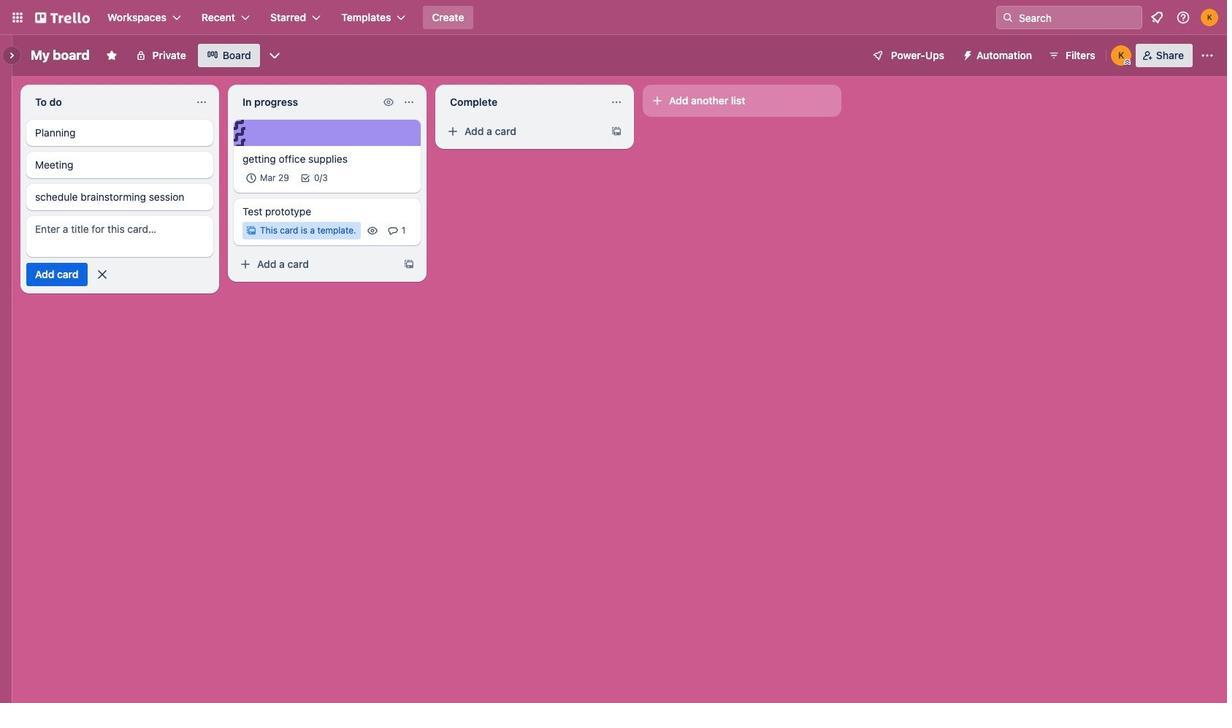Task type: describe. For each thing, give the bounding box(es) containing it.
customize views image
[[267, 48, 282, 63]]

kendallparks02 (kendallparks02) image inside primary element
[[1201, 9, 1219, 26]]

cancel image
[[95, 267, 109, 282]]

open information menu image
[[1176, 10, 1191, 25]]

show menu image
[[1201, 48, 1215, 63]]

Enter a title for this card… text field
[[26, 216, 213, 257]]

primary element
[[0, 0, 1228, 35]]

Search field
[[1014, 7, 1142, 28]]

create from template… image
[[403, 259, 415, 270]]



Task type: vqa. For each thing, say whether or not it's contained in the screenshot.
the top create from template… icon
yes



Task type: locate. For each thing, give the bounding box(es) containing it.
sm image
[[956, 44, 977, 64]]

search image
[[1002, 12, 1014, 23]]

Board name text field
[[23, 44, 97, 67]]

create from template… image
[[611, 126, 623, 137]]

0 notifications image
[[1149, 9, 1166, 26]]

1 vertical spatial kendallparks02 (kendallparks02) image
[[1111, 45, 1132, 66]]

0 horizontal spatial kendallparks02 (kendallparks02) image
[[1111, 45, 1132, 66]]

None checkbox
[[243, 170, 294, 187]]

this member is an admin of this board. image
[[1124, 59, 1131, 66]]

0 vertical spatial kendallparks02 (kendallparks02) image
[[1201, 9, 1219, 26]]

kendallparks02 (kendallparks02) image right 'open information menu' icon
[[1201, 9, 1219, 26]]

star or unstar board image
[[106, 50, 117, 61]]

1 horizontal spatial kendallparks02 (kendallparks02) image
[[1201, 9, 1219, 26]]

None text field
[[441, 91, 605, 114]]

kendallparks02 (kendallparks02) image down search field
[[1111, 45, 1132, 66]]

back to home image
[[35, 6, 90, 29]]

None text field
[[26, 91, 190, 114], [234, 91, 380, 114], [26, 91, 190, 114], [234, 91, 380, 114]]

kendallparks02 (kendallparks02) image
[[1201, 9, 1219, 26], [1111, 45, 1132, 66]]



